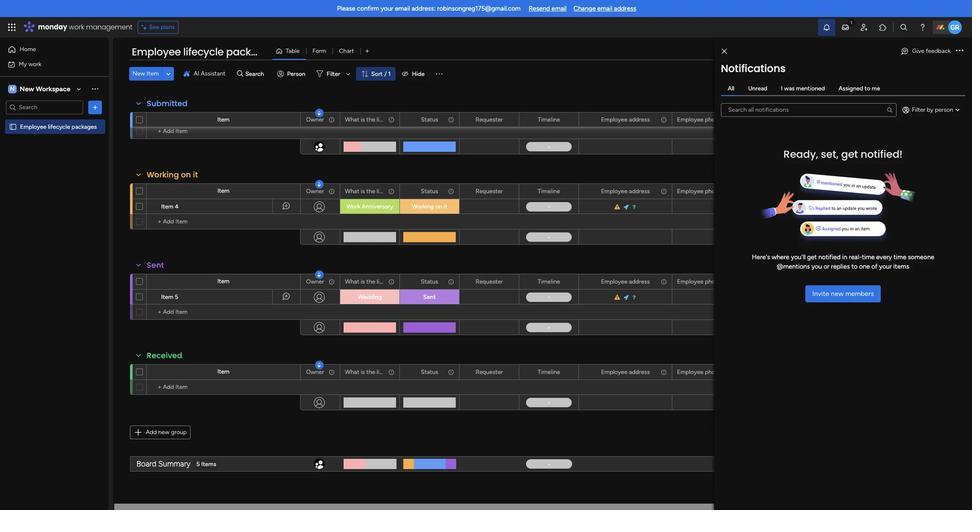 Task type: vqa. For each thing, say whether or not it's contained in the screenshot.
the is corresponding to Sent
no



Task type: locate. For each thing, give the bounding box(es) containing it.
3 is from the top
[[361, 278, 365, 285]]

1 vertical spatial send date field
[[873, 187, 905, 196]]

0 vertical spatial ideal
[[805, 116, 817, 123]]

1 vertical spatial ideal
[[805, 188, 817, 195]]

0 vertical spatial 1
[[932, 47, 935, 55]]

to down real-
[[852, 263, 858, 271]]

1 vertical spatial dietary
[[773, 188, 791, 195]]

/ right give
[[929, 47, 931, 55]]

2 vertical spatial restriction
[[793, 278, 820, 285]]

arrival up set, at top
[[819, 116, 836, 123]]

1 vertical spatial to
[[852, 263, 858, 271]]

items
[[201, 461, 216, 468]]

packages inside list box
[[72, 123, 97, 130]]

it
[[193, 169, 198, 180], [444, 203, 448, 210]]

send
[[875, 116, 889, 123], [875, 188, 889, 195], [875, 278, 889, 285]]

0 horizontal spatial sent
[[147, 260, 164, 271]]

0 vertical spatial your
[[381, 5, 394, 12]]

life for fourth the what is the life event? field from the bottom of the page
[[377, 116, 385, 123]]

requester
[[476, 116, 503, 123], [476, 188, 503, 195], [476, 278, 503, 285], [476, 368, 503, 376]]

0 horizontal spatial 1
[[388, 70, 391, 77]]

1 requester field from the top
[[474, 115, 505, 124]]

arrow down image
[[343, 69, 354, 79]]

notified
[[819, 253, 841, 261]]

0 horizontal spatial filter
[[327, 70, 340, 77]]

1 send date from the top
[[875, 116, 903, 123]]

owner field for fourth sort desc icon from the top
[[304, 368, 326, 377]]

0 vertical spatial 5
[[175, 294, 178, 301]]

0 horizontal spatial employee lifecycle packages
[[20, 123, 97, 130]]

1 timeline field from the top
[[536, 115, 563, 124]]

email right resend
[[552, 5, 567, 12]]

send date field down notified!
[[873, 187, 905, 196]]

work right my
[[28, 60, 41, 68]]

sort desc image
[[318, 110, 321, 116], [318, 181, 321, 187], [318, 272, 321, 278], [318, 362, 321, 368]]

ai logo image
[[184, 70, 190, 77]]

lifecycle
[[183, 45, 224, 59], [48, 123, 70, 130]]

1 is from the top
[[361, 116, 365, 123]]

invite / 1 button
[[896, 44, 939, 58]]

your right confirm
[[381, 5, 394, 12]]

time up the items
[[894, 253, 907, 261]]

person
[[936, 106, 954, 113]]

dietary down the i
[[773, 116, 791, 123]]

arrival down the or
[[819, 278, 836, 285]]

3 + add item text field from the top
[[151, 307, 297, 317]]

item inside button
[[147, 70, 159, 77]]

1 horizontal spatial work
[[69, 22, 84, 32]]

ideal down the ready, on the right top of page
[[805, 188, 817, 195]]

1 status field from the top
[[419, 115, 441, 124]]

lifecycle down search in workspace field
[[48, 123, 70, 130]]

see plans button
[[138, 21, 179, 34]]

filter for filter by person
[[913, 106, 926, 113]]

you'll
[[792, 253, 806, 261]]

4 owner field from the top
[[304, 368, 326, 377]]

0 vertical spatial question image
[[633, 204, 637, 210]]

working on it inside field
[[147, 169, 198, 180]]

requester for fourth requester field from the bottom of the page
[[476, 116, 503, 123]]

new for members
[[832, 289, 844, 298]]

1 vertical spatial question image
[[633, 295, 637, 300]]

3 requester from the top
[[476, 278, 503, 285]]

ideal arrival date field down the or
[[803, 277, 850, 287]]

table button
[[273, 44, 306, 58]]

4 event? from the top
[[387, 368, 405, 376]]

lifecycle inside list box
[[48, 123, 70, 130]]

column information image
[[329, 116, 335, 123], [448, 116, 455, 123], [788, 116, 795, 123], [661, 188, 668, 195], [329, 278, 335, 285], [388, 278, 395, 285], [448, 278, 455, 285], [848, 278, 855, 285], [329, 369, 335, 376], [661, 369, 668, 376]]

it inside field
[[193, 169, 198, 180]]

invite inside button
[[813, 289, 830, 298]]

1 horizontal spatial employee lifecycle packages
[[132, 45, 276, 59]]

0 vertical spatial get
[[842, 147, 859, 161]]

new
[[133, 70, 145, 77], [20, 85, 34, 93]]

1
[[932, 47, 935, 55], [388, 70, 391, 77]]

What is the life event? field
[[343, 115, 405, 124], [343, 187, 405, 196], [343, 277, 405, 287], [343, 368, 405, 377]]

0 horizontal spatial new
[[20, 85, 34, 93]]

1 vertical spatial packages
[[72, 123, 97, 130]]

send date field down the items
[[873, 277, 905, 287]]

new inside button
[[133, 70, 145, 77]]

owner field for 1st sort desc icon from the top
[[304, 115, 326, 124]]

0 horizontal spatial 5
[[175, 294, 178, 301]]

4 what is the life event? field from the top
[[343, 368, 405, 377]]

0 horizontal spatial working on it
[[147, 169, 198, 180]]

monday
[[38, 22, 67, 32]]

4 is from the top
[[361, 368, 365, 376]]

menu image
[[435, 70, 444, 78]]

2 the from the top
[[367, 188, 376, 195]]

ideal arrival date up set, at top
[[805, 116, 850, 123]]

send down notified!
[[875, 188, 889, 195]]

1 horizontal spatial email
[[552, 5, 567, 12]]

workspace selection element
[[8, 84, 72, 94]]

1 horizontal spatial 1
[[932, 47, 935, 55]]

0 vertical spatial sent
[[147, 260, 164, 271]]

1 vertical spatial employee lifecycle packages
[[20, 123, 97, 130]]

date down ready, set, get notified!
[[837, 188, 850, 195]]

/ right sort
[[385, 70, 387, 77]]

1 vertical spatial send
[[875, 188, 889, 195]]

address
[[614, 5, 637, 12], [629, 116, 650, 123], [629, 188, 650, 195], [629, 278, 650, 285], [629, 368, 650, 376]]

0 vertical spatial on
[[181, 169, 191, 180]]

1 vertical spatial lifecycle
[[48, 123, 70, 130]]

1 horizontal spatial new
[[832, 289, 844, 298]]

2 horizontal spatial email
[[598, 5, 613, 12]]

invite / 1
[[912, 47, 935, 55]]

1 vertical spatial working
[[412, 203, 434, 210]]

send date for second send date field from the top
[[875, 188, 903, 195]]

1 vertical spatial 1
[[388, 70, 391, 77]]

3 employee phone number field from the top
[[675, 277, 744, 287]]

send down the search icon
[[875, 116, 889, 123]]

sent
[[147, 260, 164, 271], [424, 294, 436, 301]]

options image
[[957, 48, 964, 54]]

1 horizontal spatial filter
[[913, 106, 926, 113]]

question image for first warning icon from the bottom
[[633, 295, 637, 300]]

email right change
[[598, 5, 613, 12]]

feedback
[[927, 47, 951, 55]]

0 vertical spatial restriction
[[793, 116, 820, 123]]

2 vertical spatial dietary
[[773, 278, 791, 285]]

0 vertical spatial work
[[69, 22, 84, 32]]

email left address:
[[395, 5, 410, 12]]

filter left arrow down icon
[[327, 70, 340, 77]]

employee dietary restriction field down the i
[[743, 115, 820, 124]]

Requester field
[[474, 115, 505, 124], [474, 187, 505, 196], [474, 277, 505, 287], [474, 368, 505, 377]]

0 vertical spatial new
[[832, 289, 844, 298]]

mentioned
[[797, 85, 826, 92]]

arrival down set, at top
[[819, 188, 836, 195]]

Submitted field
[[145, 98, 190, 109]]

employee phone number for 3rd employee phone number field from the bottom of the page
[[678, 188, 744, 195]]

email for resend email
[[552, 5, 567, 12]]

one
[[860, 263, 871, 271]]

Employee lifecycle packages field
[[130, 45, 276, 59]]

0 vertical spatial employee lifecycle packages
[[132, 45, 276, 59]]

life
[[377, 116, 385, 123], [377, 188, 385, 195], [377, 278, 385, 285], [377, 368, 385, 376]]

0 vertical spatial dietary
[[773, 116, 791, 123]]

add
[[146, 429, 157, 436]]

new left 'members'
[[832, 289, 844, 298]]

invite inside button
[[912, 47, 927, 55]]

work for my
[[28, 60, 41, 68]]

restriction down the i was mentioned
[[793, 116, 820, 123]]

Ideal Arrival Date field
[[803, 115, 850, 124], [803, 187, 850, 196], [803, 277, 850, 287]]

wedding
[[358, 294, 382, 301]]

0 vertical spatial filter
[[327, 70, 340, 77]]

1 horizontal spatial sent
[[424, 294, 436, 301]]

3 restriction from the top
[[793, 278, 820, 285]]

1 owner field from the top
[[304, 115, 326, 124]]

question image
[[633, 204, 637, 210], [633, 295, 637, 300]]

option
[[0, 119, 109, 121]]

2 vertical spatial send date field
[[873, 277, 905, 287]]

options image
[[91, 103, 99, 112]]

new left "angle down" icon
[[133, 70, 145, 77]]

date down notified!
[[891, 188, 903, 195]]

what
[[345, 116, 360, 123], [345, 188, 360, 195], [345, 278, 360, 285], [345, 368, 360, 376]]

0 horizontal spatial /
[[385, 70, 387, 77]]

select product image
[[8, 23, 16, 32]]

3 owner from the top
[[306, 278, 324, 285]]

work
[[69, 22, 84, 32], [28, 60, 41, 68]]

you
[[812, 263, 823, 271]]

date down the search icon
[[891, 116, 903, 123]]

1 vertical spatial rocket image
[[624, 295, 630, 300]]

owner field for third sort desc icon
[[304, 277, 326, 287]]

1 vertical spatial invite
[[813, 289, 830, 298]]

table
[[286, 47, 300, 55]]

your down every
[[880, 263, 893, 271]]

assigned
[[839, 85, 864, 92]]

/
[[929, 47, 931, 55], [385, 70, 387, 77]]

address for 2nd employee address field from the top
[[629, 188, 650, 195]]

packages down options image
[[72, 123, 97, 130]]

my
[[19, 60, 27, 68]]

2 email from the left
[[552, 5, 567, 12]]

give feedback button
[[898, 44, 955, 58]]

restriction down you
[[793, 278, 820, 285]]

here's
[[752, 253, 771, 261]]

plans
[[161, 23, 175, 31]]

1 sort desc image from the top
[[318, 110, 321, 116]]

send date for first send date field
[[875, 116, 903, 123]]

2 life from the top
[[377, 188, 385, 195]]

form
[[313, 47, 327, 55]]

/ inside button
[[929, 47, 931, 55]]

dietary down the ready, on the right top of page
[[773, 188, 791, 195]]

resend email
[[529, 5, 567, 12]]

1 life from the top
[[377, 116, 385, 123]]

column information image
[[388, 116, 395, 123], [661, 116, 668, 123], [728, 116, 735, 123], [848, 116, 855, 123], [329, 188, 335, 195], [388, 188, 395, 195], [448, 188, 455, 195], [788, 188, 795, 195], [848, 188, 855, 195], [908, 188, 914, 195], [661, 278, 668, 285], [388, 369, 395, 376], [448, 369, 455, 376]]

employee dietary restriction field down the ready, on the right top of page
[[743, 187, 820, 196]]

/ for sort
[[385, 70, 387, 77]]

1 horizontal spatial packages
[[226, 45, 276, 59]]

packages
[[226, 45, 276, 59], [72, 123, 97, 130]]

1 vertical spatial it
[[444, 203, 448, 210]]

employee for first employee phone number field
[[678, 116, 704, 123]]

employee lifecycle packages down search in workspace field
[[20, 123, 97, 130]]

invite new members
[[813, 289, 875, 298]]

filter button
[[313, 67, 354, 81]]

employee phone number
[[678, 116, 744, 123], [678, 188, 744, 195], [678, 278, 744, 285], [678, 368, 744, 376]]

5
[[175, 294, 178, 301], [197, 461, 200, 468]]

set,
[[821, 147, 839, 161]]

0 vertical spatial send date field
[[873, 115, 905, 124]]

rocket image
[[624, 204, 630, 210], [624, 295, 630, 300]]

3 owner field from the top
[[304, 277, 326, 287]]

1 vertical spatial filter
[[913, 106, 926, 113]]

filter inside button
[[913, 106, 926, 113]]

1 vertical spatial 5
[[197, 461, 200, 468]]

on
[[181, 169, 191, 180], [436, 203, 443, 210]]

2 employee address from the top
[[602, 188, 650, 195]]

work for monday
[[69, 22, 84, 32]]

ideal arrival date down set, at top
[[805, 188, 850, 195]]

1 inside button
[[932, 47, 935, 55]]

n
[[10, 85, 15, 92]]

ideal arrival date field up set, at top
[[803, 115, 850, 124]]

0 horizontal spatial time
[[863, 253, 875, 261]]

4 life from the top
[[377, 368, 385, 376]]

get inside here's where you'll get notified in real-time every time someone @mentions you or replies to one of your items
[[808, 253, 817, 261]]

0 horizontal spatial lifecycle
[[48, 123, 70, 130]]

2 time from the left
[[894, 253, 907, 261]]

1 vertical spatial new
[[20, 85, 34, 93]]

packages up "search" field
[[226, 45, 276, 59]]

life for second the what is the life event? field
[[377, 188, 385, 195]]

4 requester from the top
[[476, 368, 503, 376]]

notifications
[[722, 61, 786, 75]]

hide
[[412, 70, 425, 77]]

Employee phone number field
[[675, 115, 744, 124], [675, 187, 744, 196], [675, 277, 744, 287], [675, 368, 744, 377]]

timeline
[[538, 116, 561, 123], [538, 188, 561, 195], [538, 278, 561, 285], [538, 368, 561, 376]]

send date
[[875, 116, 903, 123], [875, 188, 903, 195], [875, 278, 903, 285]]

0 vertical spatial lifecycle
[[183, 45, 224, 59]]

send date field down the search icon
[[873, 115, 905, 124]]

4 employee phone number field from the top
[[675, 368, 744, 377]]

5 items
[[197, 461, 216, 468]]

new right the n
[[20, 85, 34, 93]]

employee for 4th employee address field from the bottom
[[602, 116, 628, 123]]

2 vertical spatial arrival
[[819, 278, 836, 285]]

3 timeline field from the top
[[536, 277, 563, 287]]

0 vertical spatial working on it
[[147, 169, 198, 180]]

to
[[865, 85, 871, 92], [852, 263, 858, 271]]

workspace options image
[[91, 85, 99, 93]]

new inside workspace selection element
[[20, 85, 34, 93]]

lifecycle up ai assistant button
[[183, 45, 224, 59]]

1 employee phone number from the top
[[678, 116, 744, 123]]

Timeline field
[[536, 115, 563, 124], [536, 187, 563, 196], [536, 277, 563, 287], [536, 368, 563, 377]]

1 vertical spatial restriction
[[793, 188, 820, 195]]

send down the of
[[875, 278, 889, 285]]

restriction down the ready, on the right top of page
[[793, 188, 820, 195]]

to left me
[[865, 85, 871, 92]]

0 horizontal spatial on
[[181, 169, 191, 180]]

event?
[[387, 116, 405, 123], [387, 188, 405, 195], [387, 278, 405, 285], [387, 368, 405, 376]]

1 vertical spatial /
[[385, 70, 387, 77]]

board summary
[[137, 459, 191, 469]]

send date down notified!
[[875, 188, 903, 195]]

employee for first employee phone number field from the bottom
[[678, 368, 704, 376]]

assistant
[[201, 70, 226, 77]]

0 horizontal spatial email
[[395, 5, 410, 12]]

1 vertical spatial ideal arrival date
[[805, 188, 850, 195]]

0 vertical spatial employee dietary restriction field
[[743, 115, 820, 124]]

time up one
[[863, 253, 875, 261]]

0 vertical spatial /
[[929, 47, 931, 55]]

2 owner field from the top
[[304, 187, 326, 196]]

invite for invite new members
[[813, 289, 830, 298]]

employee address
[[602, 116, 650, 123], [602, 188, 650, 195], [602, 278, 650, 285], [602, 368, 650, 376]]

Status field
[[419, 115, 441, 124], [419, 187, 441, 196], [419, 277, 441, 287], [419, 368, 441, 377]]

2 what from the top
[[345, 188, 360, 195]]

1 horizontal spatial working on it
[[412, 203, 448, 210]]

1 vertical spatial send date
[[875, 188, 903, 195]]

0 horizontal spatial to
[[852, 263, 858, 271]]

ready,
[[784, 147, 819, 161]]

0 vertical spatial rocket image
[[624, 204, 630, 210]]

ideal down mentioned
[[805, 116, 817, 123]]

filter left by
[[913, 106, 926, 113]]

3 employee dietary restriction from the top
[[745, 278, 820, 285]]

filter
[[327, 70, 340, 77], [913, 106, 926, 113]]

employee dietary restriction down the i
[[745, 116, 820, 123]]

ideal arrival date down the or
[[805, 278, 850, 285]]

dialog
[[715, 38, 973, 510]]

2 status from the top
[[421, 188, 439, 195]]

send date down the search icon
[[875, 116, 903, 123]]

2 employee phone number field from the top
[[675, 187, 744, 196]]

resend email link
[[529, 5, 567, 12]]

1 horizontal spatial lifecycle
[[183, 45, 224, 59]]

3 dietary from the top
[[773, 278, 791, 285]]

1 event? from the top
[[387, 116, 405, 123]]

1 horizontal spatial on
[[436, 203, 443, 210]]

0 vertical spatial it
[[193, 169, 198, 180]]

date
[[837, 116, 850, 123], [891, 116, 903, 123], [837, 188, 850, 195], [891, 188, 903, 195], [837, 278, 850, 285], [891, 278, 903, 285]]

real-
[[850, 253, 863, 261]]

2 employee phone number from the top
[[678, 188, 744, 195]]

0 vertical spatial ideal arrival date field
[[803, 115, 850, 124]]

2 vertical spatial ideal arrival date
[[805, 278, 850, 285]]

unread
[[749, 85, 768, 92]]

requester for fourth requester field from the top
[[476, 368, 503, 376]]

the
[[367, 116, 376, 123], [367, 188, 376, 195], [367, 278, 376, 285], [367, 368, 376, 376]]

work right monday
[[69, 22, 84, 32]]

1 vertical spatial new
[[158, 429, 170, 436]]

2 arrival from the top
[[819, 188, 836, 195]]

invite
[[912, 47, 927, 55], [813, 289, 830, 298]]

2 rocket image from the top
[[624, 295, 630, 300]]

what is the life event?
[[345, 116, 405, 123], [345, 188, 405, 195], [345, 278, 405, 285], [345, 368, 405, 376]]

1 vertical spatial warning image
[[615, 295, 621, 300]]

1 horizontal spatial your
[[880, 263, 893, 271]]

Send Date field
[[873, 115, 905, 124], [873, 187, 905, 196], [873, 277, 905, 287]]

3 ideal arrival date from the top
[[805, 278, 850, 285]]

None search field
[[722, 103, 897, 117]]

filter inside popup button
[[327, 70, 340, 77]]

0 vertical spatial warning image
[[615, 204, 621, 210]]

filter by person
[[913, 106, 954, 113]]

get up you
[[808, 253, 817, 261]]

0 vertical spatial arrival
[[819, 116, 836, 123]]

2 sort desc image from the top
[[318, 181, 321, 187]]

3 status from the top
[[421, 278, 439, 285]]

1 warning image from the top
[[615, 204, 621, 210]]

2 vertical spatial ideal arrival date field
[[803, 277, 850, 287]]

Employee dietary restriction field
[[743, 115, 820, 124], [743, 187, 820, 196]]

status
[[421, 116, 439, 123], [421, 188, 439, 195], [421, 278, 439, 285], [421, 368, 439, 376]]

send date down the items
[[875, 278, 903, 285]]

1 right give
[[932, 47, 935, 55]]

0 vertical spatial invite
[[912, 47, 927, 55]]

1 horizontal spatial /
[[929, 47, 931, 55]]

2 requester from the top
[[476, 188, 503, 195]]

1 horizontal spatial new
[[133, 70, 145, 77]]

home button
[[5, 43, 92, 56]]

get right set, at top
[[842, 147, 859, 161]]

2 owner from the top
[[306, 188, 324, 195]]

0 horizontal spatial working
[[147, 169, 179, 180]]

+ Add Item text field
[[151, 126, 297, 137], [151, 217, 297, 227], [151, 307, 297, 317], [151, 382, 297, 393]]

1 vertical spatial work
[[28, 60, 41, 68]]

greg robinson image
[[949, 20, 963, 34]]

ideal down you
[[805, 278, 817, 285]]

1 vertical spatial employee dietary restriction
[[745, 188, 820, 195]]

2 vertical spatial send date
[[875, 278, 903, 285]]

1 image
[[848, 17, 856, 27]]

1 phone from the top
[[705, 116, 722, 123]]

requester for 3rd requester field from the bottom of the page
[[476, 188, 503, 195]]

employee dietary restriction down the @mentions
[[745, 278, 820, 285]]

Sent field
[[145, 260, 166, 271]]

work inside button
[[28, 60, 41, 68]]

event? for second the what is the life event? field
[[387, 188, 405, 195]]

1 vertical spatial employee dietary restriction field
[[743, 187, 820, 196]]

4 employee address field from the top
[[599, 368, 652, 377]]

dietary down the @mentions
[[773, 278, 791, 285]]

0 vertical spatial working
[[147, 169, 179, 180]]

2 event? from the top
[[387, 188, 405, 195]]

1 send from the top
[[875, 116, 889, 123]]

ai assistant button
[[180, 67, 229, 81]]

1 restriction from the top
[[793, 116, 820, 123]]

employee lifecycle packages up ai assistant button
[[132, 45, 276, 59]]

employee dietary restriction down the ready, on the right top of page
[[745, 188, 820, 195]]

1 horizontal spatial it
[[444, 203, 448, 210]]

Employee address field
[[599, 115, 652, 124], [599, 187, 652, 196], [599, 277, 652, 287], [599, 368, 652, 377]]

your
[[381, 5, 394, 12], [880, 263, 893, 271]]

2 question image from the top
[[633, 295, 637, 300]]

Search all notifications search field
[[722, 103, 897, 117]]

new right add
[[158, 429, 170, 436]]

3 employee phone number from the top
[[678, 278, 744, 285]]

3 what is the life event? from the top
[[345, 278, 405, 285]]

0 horizontal spatial your
[[381, 5, 394, 12]]

3 life from the top
[[377, 278, 385, 285]]

dietary
[[773, 116, 791, 123], [773, 188, 791, 195], [773, 278, 791, 285]]

2 vertical spatial ideal
[[805, 278, 817, 285]]

in
[[843, 253, 848, 261]]

3 send date from the top
[[875, 278, 903, 285]]

question image for first warning icon from the top
[[633, 204, 637, 210]]

3 event? from the top
[[387, 278, 405, 285]]

0 vertical spatial ideal arrival date
[[805, 116, 850, 123]]

Owner field
[[304, 115, 326, 124], [304, 187, 326, 196], [304, 277, 326, 287], [304, 368, 326, 377]]

change email address
[[574, 5, 637, 12]]

0 horizontal spatial work
[[28, 60, 41, 68]]

warning image
[[615, 204, 621, 210], [615, 295, 621, 300]]

1 vertical spatial ideal arrival date field
[[803, 187, 850, 196]]

rocket image for first warning icon from the top question "image"
[[624, 204, 630, 210]]

1 for invite / 1
[[932, 47, 935, 55]]

1 right sort
[[388, 70, 391, 77]]

3 email from the left
[[598, 5, 613, 12]]

restriction
[[793, 116, 820, 123], [793, 188, 820, 195], [793, 278, 820, 285]]

1 horizontal spatial invite
[[912, 47, 927, 55]]

anniversary
[[362, 203, 394, 210]]

ideal arrival date field down set, at top
[[803, 187, 850, 196]]

event? for 3rd the what is the life event? field
[[387, 278, 405, 285]]



Task type: describe. For each thing, give the bounding box(es) containing it.
none search field inside dialog
[[722, 103, 897, 117]]

2 employee dietary restriction field from the top
[[743, 187, 820, 196]]

resend
[[529, 5, 550, 12]]

3 what is the life event? field from the top
[[343, 277, 405, 287]]

employee for fourth employee address field
[[602, 368, 628, 376]]

1 employee dietary restriction from the top
[[745, 116, 820, 123]]

Search field
[[243, 68, 269, 80]]

2 requester field from the top
[[474, 187, 505, 196]]

3 timeline from the top
[[538, 278, 561, 285]]

4 status field from the top
[[419, 368, 441, 377]]

please
[[337, 5, 356, 12]]

1 employee phone number field from the top
[[675, 115, 744, 124]]

send date for third send date field from the top of the page
[[875, 278, 903, 285]]

1 + add item text field from the top
[[151, 126, 297, 137]]

here's where you'll get notified in real-time every time someone @mentions you or replies to one of your items
[[752, 253, 935, 271]]

1 ideal from the top
[[805, 116, 817, 123]]

item 5
[[161, 294, 178, 301]]

sort / 1
[[372, 70, 391, 77]]

event? for fourth the what is the life event? field from the bottom of the page
[[387, 116, 405, 123]]

1 horizontal spatial 5
[[197, 461, 200, 468]]

2 employee address field from the top
[[599, 187, 652, 196]]

/ for invite
[[929, 47, 931, 55]]

board
[[137, 459, 156, 469]]

life for fourth the what is the life event? field from the top
[[377, 368, 385, 376]]

3 status field from the top
[[419, 277, 441, 287]]

or
[[824, 263, 830, 271]]

sent inside field
[[147, 260, 164, 271]]

dialog containing notifications
[[715, 38, 973, 510]]

add new group
[[146, 429, 187, 436]]

2 warning image from the top
[[615, 295, 621, 300]]

4 sort desc image from the top
[[318, 362, 321, 368]]

workspace image
[[8, 84, 17, 94]]

2 ideal from the top
[[805, 188, 817, 195]]

angle down image
[[166, 71, 171, 77]]

1 ideal arrival date field from the top
[[803, 115, 850, 124]]

give feedback
[[913, 47, 951, 55]]

0 vertical spatial to
[[865, 85, 871, 92]]

1 vertical spatial working on it
[[412, 203, 448, 210]]

employee for 2nd employee address field from the bottom of the page
[[602, 278, 628, 285]]

2 timeline from the top
[[538, 188, 561, 195]]

new for new workspace
[[20, 85, 34, 93]]

requester for 2nd requester field from the bottom of the page
[[476, 278, 503, 285]]

search everything image
[[900, 23, 909, 32]]

workspace
[[36, 85, 70, 93]]

2 ideal arrival date from the top
[[805, 188, 850, 195]]

notified!
[[861, 147, 903, 161]]

work anniversary
[[347, 203, 394, 210]]

2 status field from the top
[[419, 187, 441, 196]]

new for new item
[[133, 70, 145, 77]]

3 the from the top
[[367, 278, 376, 285]]

search image
[[887, 106, 894, 113]]

4 number from the top
[[724, 368, 744, 376]]

all
[[728, 85, 735, 92]]

2 restriction from the top
[[793, 188, 820, 195]]

1 the from the top
[[367, 116, 376, 123]]

employee inside list box
[[20, 123, 47, 130]]

employee lifecycle packages inside field
[[132, 45, 276, 59]]

1 time from the left
[[863, 253, 875, 261]]

2 ideal arrival date field from the top
[[803, 187, 850, 196]]

employee for the employee lifecycle packages field
[[132, 45, 181, 59]]

1 vertical spatial sent
[[424, 294, 436, 301]]

3 employee address field from the top
[[599, 277, 652, 287]]

change email address link
[[574, 5, 637, 12]]

employee phone number for first employee phone number field from the bottom
[[678, 368, 744, 376]]

2 phone from the top
[[705, 188, 722, 195]]

v2 search image
[[237, 69, 243, 79]]

employee for second employee phone number field from the bottom of the page
[[678, 278, 704, 285]]

4 timeline from the top
[[538, 368, 561, 376]]

ai assistant
[[194, 70, 226, 77]]

1 employee address field from the top
[[599, 115, 652, 124]]

1 what from the top
[[345, 116, 360, 123]]

apps image
[[879, 23, 888, 32]]

1 employee address from the top
[[602, 116, 650, 123]]

new workspace
[[20, 85, 70, 93]]

notifications image
[[823, 23, 832, 32]]

3 number from the top
[[724, 278, 744, 285]]

change
[[574, 5, 596, 12]]

4 status from the top
[[421, 368, 439, 376]]

packages inside field
[[226, 45, 276, 59]]

was
[[785, 85, 795, 92]]

invite members image
[[861, 23, 869, 32]]

3 send from the top
[[875, 278, 889, 285]]

@mentions
[[778, 263, 811, 271]]

employee lifecycle packages inside list box
[[20, 123, 97, 130]]

submitted
[[147, 98, 188, 109]]

4 + add item text field from the top
[[151, 382, 297, 393]]

3 requester field from the top
[[474, 277, 505, 287]]

my work button
[[5, 57, 92, 71]]

4
[[175, 203, 179, 210]]

my work
[[19, 60, 41, 68]]

chart
[[339, 47, 354, 55]]

2 send from the top
[[875, 188, 889, 195]]

assigned to me
[[839, 85, 881, 92]]

new item
[[133, 70, 159, 77]]

new item button
[[129, 67, 162, 81]]

where
[[772, 253, 790, 261]]

2 number from the top
[[724, 188, 744, 195]]

4 what is the life event? from the top
[[345, 368, 405, 376]]

1 status from the top
[[421, 116, 439, 123]]

robinsongreg175@gmail.com
[[438, 5, 521, 12]]

replies
[[832, 263, 851, 271]]

4 what from the top
[[345, 368, 360, 376]]

members
[[846, 289, 875, 298]]

1 email from the left
[[395, 5, 410, 12]]

public board image
[[9, 123, 17, 131]]

address for fourth employee address field
[[629, 368, 650, 376]]

me
[[872, 85, 881, 92]]

2 + add item text field from the top
[[151, 217, 297, 227]]

date down the assigned at the top
[[837, 116, 850, 123]]

owner field for 3rd sort desc icon from the bottom of the page
[[304, 187, 326, 196]]

2 send date field from the top
[[873, 187, 905, 196]]

3 arrival from the top
[[819, 278, 836, 285]]

add new group button
[[130, 426, 191, 439]]

1 horizontal spatial working
[[412, 203, 434, 210]]

date up invite new members
[[837, 278, 850, 285]]

on inside field
[[181, 169, 191, 180]]

items
[[894, 263, 910, 271]]

new for group
[[158, 429, 170, 436]]

received
[[147, 350, 182, 361]]

1 what is the life event? from the top
[[345, 116, 405, 123]]

add view image
[[366, 48, 369, 54]]

3 sort desc image from the top
[[318, 272, 321, 278]]

summary
[[158, 459, 191, 469]]

1 owner from the top
[[306, 116, 324, 123]]

confirm
[[357, 5, 379, 12]]

employee for 2nd employee address field from the top
[[602, 188, 628, 195]]

4 requester field from the top
[[474, 368, 505, 377]]

1 number from the top
[[724, 116, 744, 123]]

hide button
[[399, 67, 430, 81]]

1 send date field from the top
[[873, 115, 905, 124]]

to inside here's where you'll get notified in real-time every time someone @mentions you or replies to one of your items
[[852, 263, 858, 271]]

address for 2nd employee address field from the bottom of the page
[[629, 278, 650, 285]]

1 dietary from the top
[[773, 116, 791, 123]]

3 ideal from the top
[[805, 278, 817, 285]]

your inside here's where you'll get notified in real-time every time someone @mentions you or replies to one of your items
[[880, 263, 893, 271]]

3 ideal arrival date field from the top
[[803, 277, 850, 287]]

of
[[872, 263, 878, 271]]

4 timeline field from the top
[[536, 368, 563, 377]]

1 horizontal spatial get
[[842, 147, 859, 161]]

every
[[877, 253, 893, 261]]

please confirm your email address: robinsongreg175@gmail.com
[[337, 5, 521, 12]]

1 for sort / 1
[[388, 70, 391, 77]]

1 employee dietary restriction field from the top
[[743, 115, 820, 124]]

group
[[171, 429, 187, 436]]

Working on it field
[[145, 169, 200, 180]]

working inside field
[[147, 169, 179, 180]]

3 employee address from the top
[[602, 278, 650, 285]]

inbox image
[[842, 23, 850, 32]]

item 4
[[161, 203, 179, 210]]

see
[[149, 23, 159, 31]]

lifecycle inside field
[[183, 45, 224, 59]]

address for 4th employee address field from the bottom
[[629, 116, 650, 123]]

ai
[[194, 70, 200, 77]]

2 timeline field from the top
[[536, 187, 563, 196]]

3 send date field from the top
[[873, 277, 905, 287]]

work
[[347, 203, 361, 210]]

sort
[[372, 70, 383, 77]]

event? for fourth the what is the life event? field from the top
[[387, 368, 405, 376]]

1 vertical spatial on
[[436, 203, 443, 210]]

by
[[928, 106, 934, 113]]

Received field
[[145, 350, 185, 361]]

2 dietary from the top
[[773, 188, 791, 195]]

email for change email address
[[598, 5, 613, 12]]

employee lifecycle packages list box
[[0, 118, 109, 249]]

Priority field
[[932, 115, 955, 124]]

4 owner from the top
[[306, 368, 324, 376]]

monday work management
[[38, 22, 133, 32]]

2 is from the top
[[361, 188, 365, 195]]

form button
[[306, 44, 333, 58]]

give
[[913, 47, 925, 55]]

rocket image for question "image" associated with first warning icon from the bottom
[[624, 295, 630, 300]]

chart button
[[333, 44, 361, 58]]

invite for invite / 1
[[912, 47, 927, 55]]

employee for 3rd employee phone number field from the bottom of the page
[[678, 188, 704, 195]]

2 employee dietary restriction from the top
[[745, 188, 820, 195]]

see plans
[[149, 23, 175, 31]]

1 arrival from the top
[[819, 116, 836, 123]]

i was mentioned
[[782, 85, 826, 92]]

Search in workspace field
[[18, 102, 71, 112]]

invite new members button
[[806, 285, 881, 302]]

3 phone from the top
[[705, 278, 722, 285]]

help image
[[919, 23, 928, 32]]

1 what is the life event? field from the top
[[343, 115, 405, 124]]

employee phone number for first employee phone number field
[[678, 116, 744, 123]]

2 what is the life event? field from the top
[[343, 187, 405, 196]]

home
[[20, 46, 36, 53]]

priority
[[934, 116, 953, 123]]

1 timeline from the top
[[538, 116, 561, 123]]

employee phone number for second employee phone number field from the bottom of the page
[[678, 278, 744, 285]]

someone
[[909, 253, 935, 261]]

1 ideal arrival date from the top
[[805, 116, 850, 123]]

life for 3rd the what is the life event? field
[[377, 278, 385, 285]]

4 phone from the top
[[705, 368, 722, 376]]

3 what from the top
[[345, 278, 360, 285]]

date down the items
[[891, 278, 903, 285]]

4 employee address from the top
[[602, 368, 650, 376]]

address:
[[412, 5, 436, 12]]

person button
[[274, 67, 311, 81]]

4 the from the top
[[367, 368, 376, 376]]

filter for filter
[[327, 70, 340, 77]]



